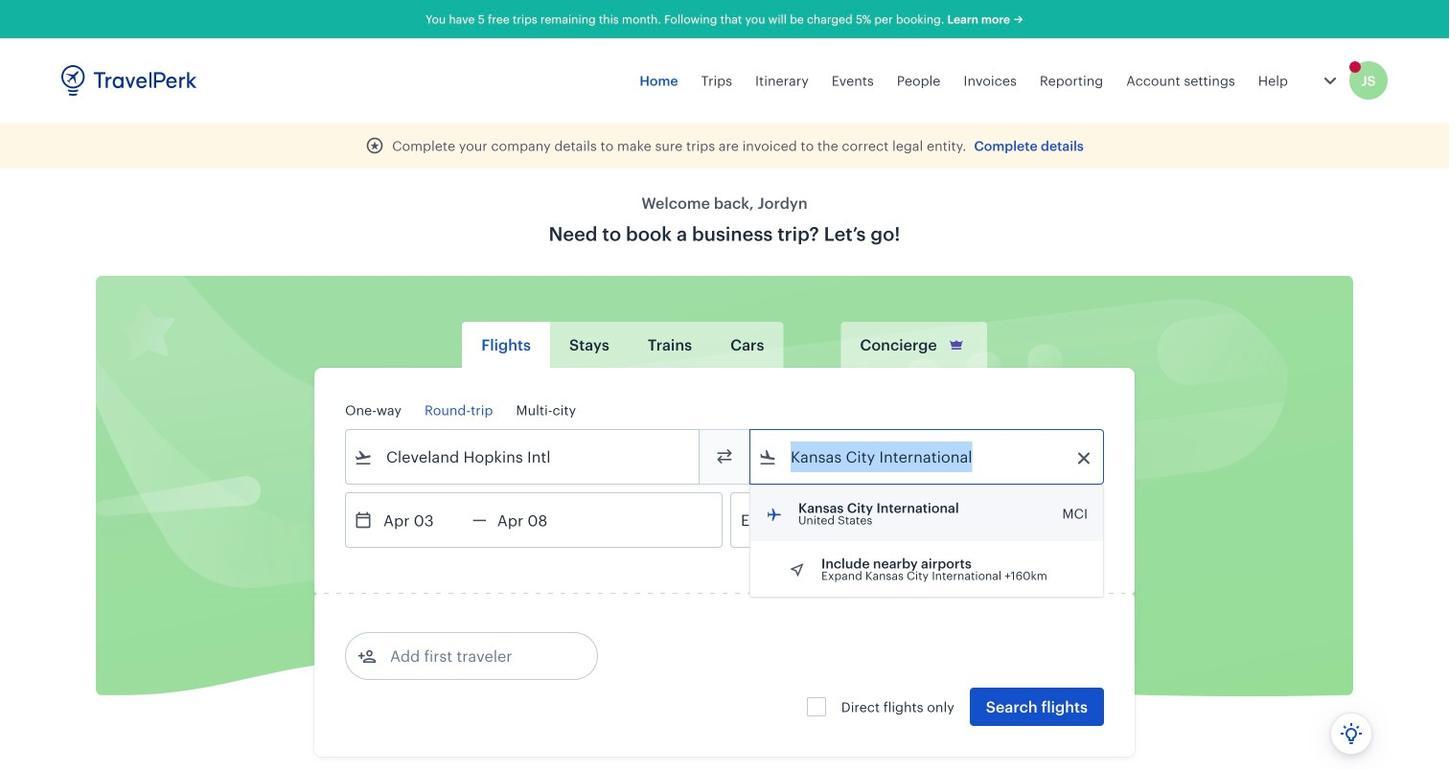 Task type: locate. For each thing, give the bounding box(es) containing it.
Return text field
[[487, 494, 586, 547]]

From search field
[[373, 442, 674, 472]]



Task type: describe. For each thing, give the bounding box(es) containing it.
Add first traveler search field
[[377, 641, 576, 672]]

To search field
[[777, 442, 1078, 472]]

Depart text field
[[373, 494, 472, 547]]



Task type: vqa. For each thing, say whether or not it's contained in the screenshot.
From search box
yes



